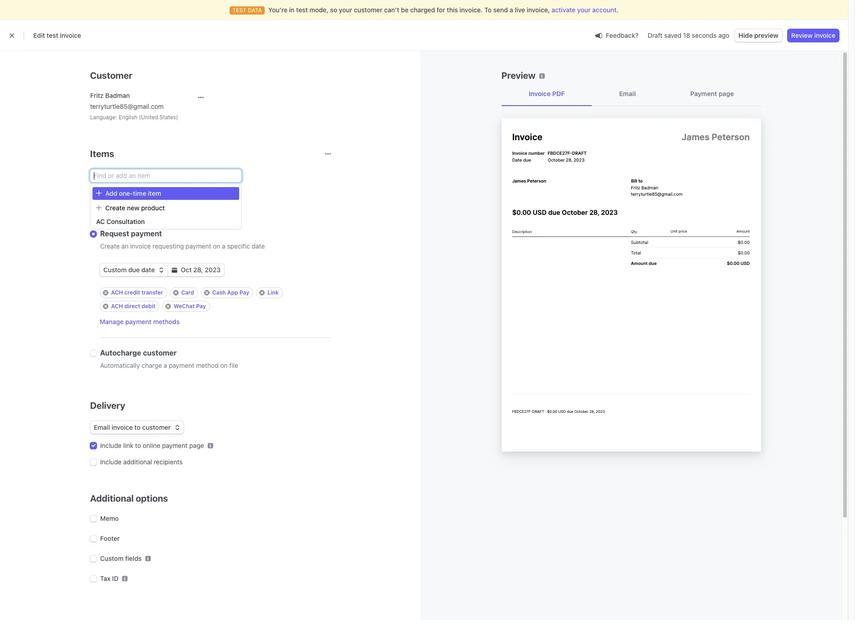 Task type: vqa. For each thing, say whether or not it's contained in the screenshot.
ACTIVATE YOUR ACCOUNT 'link'
yes



Task type: locate. For each thing, give the bounding box(es) containing it.
.
[[617, 6, 619, 14]]

1 horizontal spatial email
[[619, 90, 636, 98]]

date right specific
[[252, 242, 265, 250]]

1 ach from the top
[[111, 289, 123, 296]]

1 horizontal spatial payment
[[690, 90, 717, 98]]

ach
[[111, 289, 123, 296], [111, 303, 123, 310]]

payment left the method
[[169, 362, 194, 370]]

28,
[[193, 266, 203, 274]]

create inside list box
[[105, 204, 125, 212]]

specific
[[227, 242, 250, 250]]

a left specific
[[222, 242, 225, 250]]

to inside popup button
[[134, 424, 141, 432]]

a left live
[[510, 6, 513, 14]]

svg image inside oct 28, 2023 button
[[172, 268, 177, 273]]

you're
[[268, 6, 288, 14]]

1 vertical spatial email
[[94, 424, 110, 432]]

create inside request payment create an invoice requesting payment on a specific date
[[100, 242, 120, 250]]

draft saved 18 seconds ago
[[648, 31, 730, 39]]

ac consultation
[[96, 218, 145, 226]]

include for include link to online payment page
[[100, 442, 122, 450]]

custom left due
[[103, 266, 127, 274]]

custom due date button
[[100, 264, 168, 277]]

0 horizontal spatial svg image
[[158, 268, 164, 273]]

ach right remove ach credit transfer image
[[111, 289, 123, 296]]

your
[[339, 6, 352, 14], [577, 6, 591, 14]]

fritz
[[90, 92, 104, 99]]

invoice pdf
[[529, 90, 565, 98]]

items
[[90, 149, 114, 159]]

card
[[181, 289, 194, 296]]

0 vertical spatial create
[[105, 204, 125, 212]]

custom
[[103, 266, 127, 274], [100, 555, 124, 563]]

0 horizontal spatial pay
[[196, 303, 206, 310]]

1 vertical spatial include
[[100, 458, 122, 466]]

edit
[[33, 31, 45, 39]]

2 vertical spatial a
[[164, 362, 167, 370]]

0 vertical spatial custom
[[103, 266, 127, 274]]

add
[[105, 190, 117, 197]]

svg image
[[198, 95, 204, 100], [158, 268, 164, 273], [172, 268, 177, 273]]

pay
[[240, 289, 249, 296], [196, 303, 206, 310]]

charge
[[142, 362, 162, 370]]

remove wechat pay image
[[166, 304, 171, 309]]

1 vertical spatial to
[[135, 442, 141, 450]]

saved
[[664, 31, 682, 39]]

1 horizontal spatial your
[[577, 6, 591, 14]]

1 vertical spatial custom
[[100, 555, 124, 563]]

0 vertical spatial include
[[100, 442, 122, 450]]

0 vertical spatial a
[[510, 6, 513, 14]]

customer up charge
[[143, 349, 177, 357]]

tax id
[[100, 575, 119, 583]]

0 vertical spatial payment
[[690, 90, 717, 98]]

email for email invoice to customer
[[94, 424, 110, 432]]

request payment create an invoice requesting payment on a specific date
[[100, 230, 265, 250]]

customer inside the autocharge customer automatically charge a payment method on file
[[143, 349, 177, 357]]

invoice,
[[527, 6, 550, 14]]

1 vertical spatial ach
[[111, 303, 123, 310]]

invoice right edit
[[60, 31, 81, 39]]

2023
[[205, 266, 221, 274]]

on left specific
[[213, 242, 220, 250]]

your right activate
[[577, 6, 591, 14]]

to right link
[[135, 442, 141, 450]]

product
[[141, 204, 165, 212]]

preview
[[502, 70, 536, 81]]

18
[[683, 31, 690, 39]]

1 vertical spatial create
[[100, 242, 120, 250]]

remove cash app pay image
[[204, 290, 210, 296]]

draft
[[648, 31, 663, 39]]

test right in
[[296, 6, 308, 14]]

0 vertical spatial date
[[252, 242, 265, 250]]

customer left can't
[[354, 6, 383, 14]]

2 horizontal spatial svg image
[[198, 95, 204, 100]]

0 horizontal spatial your
[[339, 6, 352, 14]]

1 vertical spatial pay
[[196, 303, 206, 310]]

activate your account link
[[552, 5, 617, 15]]

to
[[134, 424, 141, 432], [135, 442, 141, 450]]

ach credit transfer
[[111, 289, 163, 296]]

ach for ach direct debit
[[111, 303, 123, 310]]

1 vertical spatial a
[[222, 242, 225, 250]]

test
[[296, 6, 308, 14], [47, 31, 58, 39]]

to
[[485, 6, 492, 14]]

payment inside button
[[125, 318, 152, 326]]

0 vertical spatial on
[[213, 242, 220, 250]]

delivery
[[90, 401, 125, 411]]

1 your from the left
[[339, 6, 352, 14]]

on left file
[[220, 362, 228, 370]]

footer
[[100, 535, 120, 543]]

on inside request payment create an invoice requesting payment on a specific date
[[213, 242, 220, 250]]

oct 28, 2023 button
[[168, 264, 224, 277]]

additional options
[[90, 493, 168, 504]]

0 vertical spatial customer
[[354, 6, 383, 14]]

wechat pay
[[174, 303, 206, 310]]

0 vertical spatial page
[[719, 90, 734, 98]]

0 horizontal spatial email
[[94, 424, 110, 432]]

payment down 'collection'
[[131, 230, 162, 238]]

add one-time item
[[105, 190, 161, 197]]

email invoice to customer button
[[90, 421, 184, 434]]

invoice
[[60, 31, 81, 39], [815, 31, 836, 39], [130, 242, 151, 250], [112, 424, 133, 432]]

on inside the autocharge customer automatically charge a payment method on file
[[220, 362, 228, 370]]

autocharge customer automatically charge a payment method on file
[[100, 349, 238, 370]]

your right so
[[339, 6, 352, 14]]

collection
[[130, 209, 172, 219]]

request
[[100, 230, 129, 238]]

1 horizontal spatial date
[[252, 242, 265, 250]]

be
[[401, 6, 409, 14]]

customer up include link to online payment page
[[142, 424, 171, 432]]

remove card image
[[173, 290, 179, 296]]

tax
[[100, 575, 110, 583]]

additional
[[123, 458, 152, 466]]

pay right app
[[240, 289, 249, 296]]

2 your from the left
[[577, 6, 591, 14]]

1 vertical spatial date
[[141, 266, 155, 274]]

toolbar
[[100, 288, 331, 312]]

1 vertical spatial payment
[[90, 209, 128, 219]]

test right edit
[[47, 31, 58, 39]]

invoice right an
[[130, 242, 151, 250]]

date inside popup button
[[141, 266, 155, 274]]

tab list
[[502, 82, 761, 106]]

invoice inside request payment create an invoice requesting payment on a specific date
[[130, 242, 151, 250]]

invoice up link
[[112, 424, 133, 432]]

1 horizontal spatial svg image
[[172, 268, 177, 273]]

2 ach from the top
[[111, 303, 123, 310]]

remove ach direct debit image
[[103, 304, 108, 309]]

custom for custom fields
[[100, 555, 124, 563]]

1 vertical spatial customer
[[143, 349, 177, 357]]

1 horizontal spatial a
[[222, 242, 225, 250]]

a right charge
[[164, 362, 167, 370]]

can't
[[384, 6, 399, 14]]

due
[[128, 266, 140, 274]]

fritz badman terryturtle85@gmail.com language: english (united states)
[[90, 92, 178, 121]]

payment
[[131, 230, 162, 238], [186, 242, 211, 250], [125, 318, 152, 326], [169, 362, 194, 370], [162, 442, 188, 450]]

pdf
[[552, 90, 565, 98]]

memo
[[100, 515, 119, 523]]

include link to online payment page
[[100, 442, 204, 450]]

direct
[[124, 303, 140, 310]]

0 vertical spatial ach
[[111, 289, 123, 296]]

0 horizontal spatial payment
[[90, 209, 128, 219]]

custom inside popup button
[[103, 266, 127, 274]]

edit test invoice
[[33, 31, 81, 39]]

email invoice to customer
[[94, 424, 171, 432]]

2 include from the top
[[100, 458, 122, 466]]

link
[[268, 289, 279, 296]]

english
[[119, 114, 137, 121]]

1 horizontal spatial page
[[719, 90, 734, 98]]

0 vertical spatial email
[[619, 90, 636, 98]]

2 vertical spatial customer
[[142, 424, 171, 432]]

remove link image
[[259, 290, 265, 296]]

custom due date
[[103, 266, 155, 274]]

link
[[123, 442, 133, 450]]

2 horizontal spatial a
[[510, 6, 513, 14]]

options
[[136, 493, 168, 504]]

0 vertical spatial to
[[134, 424, 141, 432]]

ach for ach credit transfer
[[111, 289, 123, 296]]

create down 'request'
[[100, 242, 120, 250]]

0 horizontal spatial a
[[164, 362, 167, 370]]

list box
[[91, 185, 241, 228]]

svg image for custom due date
[[158, 268, 164, 273]]

ach right the remove ach direct debit image
[[111, 303, 123, 310]]

payment down ach direct debit
[[125, 318, 152, 326]]

to up include link to online payment page
[[134, 424, 141, 432]]

0 horizontal spatial test
[[47, 31, 58, 39]]

on
[[213, 242, 220, 250], [220, 362, 228, 370]]

0 vertical spatial pay
[[240, 289, 249, 296]]

include left link
[[100, 442, 122, 450]]

invoice right "review"
[[815, 31, 836, 39]]

date right due
[[141, 266, 155, 274]]

date
[[252, 242, 265, 250], [141, 266, 155, 274]]

pay down remove cash app pay icon
[[196, 303, 206, 310]]

1 include from the top
[[100, 442, 122, 450]]

manage payment methods
[[100, 318, 180, 326]]

1 vertical spatial on
[[220, 362, 228, 370]]

include left the additional
[[100, 458, 122, 466]]

0 horizontal spatial date
[[141, 266, 155, 274]]

payment for payment page
[[690, 90, 717, 98]]

create
[[105, 204, 125, 212], [100, 242, 120, 250]]

svg image inside custom due date popup button
[[158, 268, 164, 273]]

1 horizontal spatial test
[[296, 6, 308, 14]]

custom down footer
[[100, 555, 124, 563]]

0 vertical spatial test
[[296, 6, 308, 14]]

email inside popup button
[[94, 424, 110, 432]]

page
[[719, 90, 734, 98], [189, 442, 204, 450]]

hide preview button
[[735, 29, 782, 42]]

create up ac consultation
[[105, 204, 125, 212]]

1 vertical spatial page
[[189, 442, 204, 450]]



Task type: describe. For each thing, give the bounding box(es) containing it.
invoice
[[529, 90, 551, 98]]

app
[[227, 289, 238, 296]]

invoice inside email invoice to customer popup button
[[112, 424, 133, 432]]

payment for payment collection
[[90, 209, 128, 219]]

autocharge
[[100, 349, 141, 357]]

(united
[[139, 114, 158, 121]]

requesting
[[153, 242, 184, 250]]

include for include additional recipients
[[100, 458, 122, 466]]

an
[[121, 242, 129, 250]]

ago
[[719, 31, 730, 39]]

payment up recipients
[[162, 442, 188, 450]]

you're in test mode, so your customer can't be charged for this invoice. to send a live invoice, activate your account .
[[268, 6, 619, 14]]

on for payment
[[213, 242, 220, 250]]

1 horizontal spatial pay
[[240, 289, 249, 296]]

file
[[229, 362, 238, 370]]

new
[[127, 204, 139, 212]]

for
[[437, 6, 445, 14]]

payment up 28,
[[186, 242, 211, 250]]

preview
[[755, 31, 779, 39]]

invoice inside review invoice button
[[815, 31, 836, 39]]

payment inside the autocharge customer automatically charge a payment method on file
[[169, 362, 194, 370]]

hide preview
[[739, 31, 779, 39]]

terryturtle85@gmail.com
[[90, 103, 164, 110]]

online
[[143, 442, 160, 450]]

ac
[[96, 218, 105, 226]]

payment page
[[690, 90, 734, 98]]

method
[[196, 362, 219, 370]]

create new product
[[105, 204, 165, 212]]

language:
[[90, 114, 117, 121]]

toolbar containing ach credit transfer
[[100, 288, 331, 312]]

badman
[[105, 92, 130, 99]]

remove ach credit transfer image
[[103, 290, 108, 296]]

svg image
[[174, 425, 180, 431]]

Find or add an item text field
[[90, 170, 241, 182]]

review invoice
[[791, 31, 836, 39]]

debit
[[142, 303, 155, 310]]

list box containing add one-time item
[[91, 185, 241, 228]]

cash
[[212, 289, 226, 296]]

in
[[289, 6, 295, 14]]

account
[[592, 6, 617, 14]]

manage payment methods button
[[100, 318, 180, 327]]

review
[[791, 31, 813, 39]]

states)
[[160, 114, 178, 121]]

customer
[[90, 70, 132, 81]]

credit
[[124, 289, 140, 296]]

manage
[[100, 318, 124, 326]]

0 horizontal spatial page
[[189, 442, 204, 450]]

include additional recipients
[[100, 458, 183, 466]]

a inside the autocharge customer automatically charge a payment method on file
[[164, 362, 167, 370]]

methods
[[153, 318, 180, 326]]

tab list containing invoice pdf
[[502, 82, 761, 106]]

so
[[330, 6, 337, 14]]

on for customer
[[220, 362, 228, 370]]

custom fields
[[100, 555, 142, 563]]

oct
[[181, 266, 192, 274]]

to for customer
[[134, 424, 141, 432]]

fields
[[125, 555, 142, 563]]

activate
[[552, 6, 576, 14]]

transfer
[[142, 289, 163, 296]]

time
[[133, 190, 146, 197]]

1 vertical spatial test
[[47, 31, 58, 39]]

oct 28, 2023
[[181, 266, 221, 274]]

seconds
[[692, 31, 717, 39]]

item
[[148, 190, 161, 197]]

customer inside popup button
[[142, 424, 171, 432]]

feedback? button
[[591, 29, 642, 42]]

invoice.
[[460, 6, 483, 14]]

custom for custom due date
[[103, 266, 127, 274]]

email for email
[[619, 90, 636, 98]]

a inside request payment create an invoice requesting payment on a specific date
[[222, 242, 225, 250]]

svg image for oct 28, 2023
[[172, 268, 177, 273]]

one-
[[119, 190, 133, 197]]

cash app pay
[[212, 289, 249, 296]]

ach direct debit
[[111, 303, 155, 310]]

automatically
[[100, 362, 140, 370]]

additional
[[90, 493, 134, 504]]

send
[[493, 6, 508, 14]]

this
[[447, 6, 458, 14]]

review invoice button
[[788, 29, 839, 42]]

consultation
[[107, 218, 145, 226]]

mode,
[[310, 6, 329, 14]]

to for online
[[135, 442, 141, 450]]

date inside request payment create an invoice requesting payment on a specific date
[[252, 242, 265, 250]]

recipients
[[154, 458, 183, 466]]

hide
[[739, 31, 753, 39]]

wechat
[[174, 303, 195, 310]]



